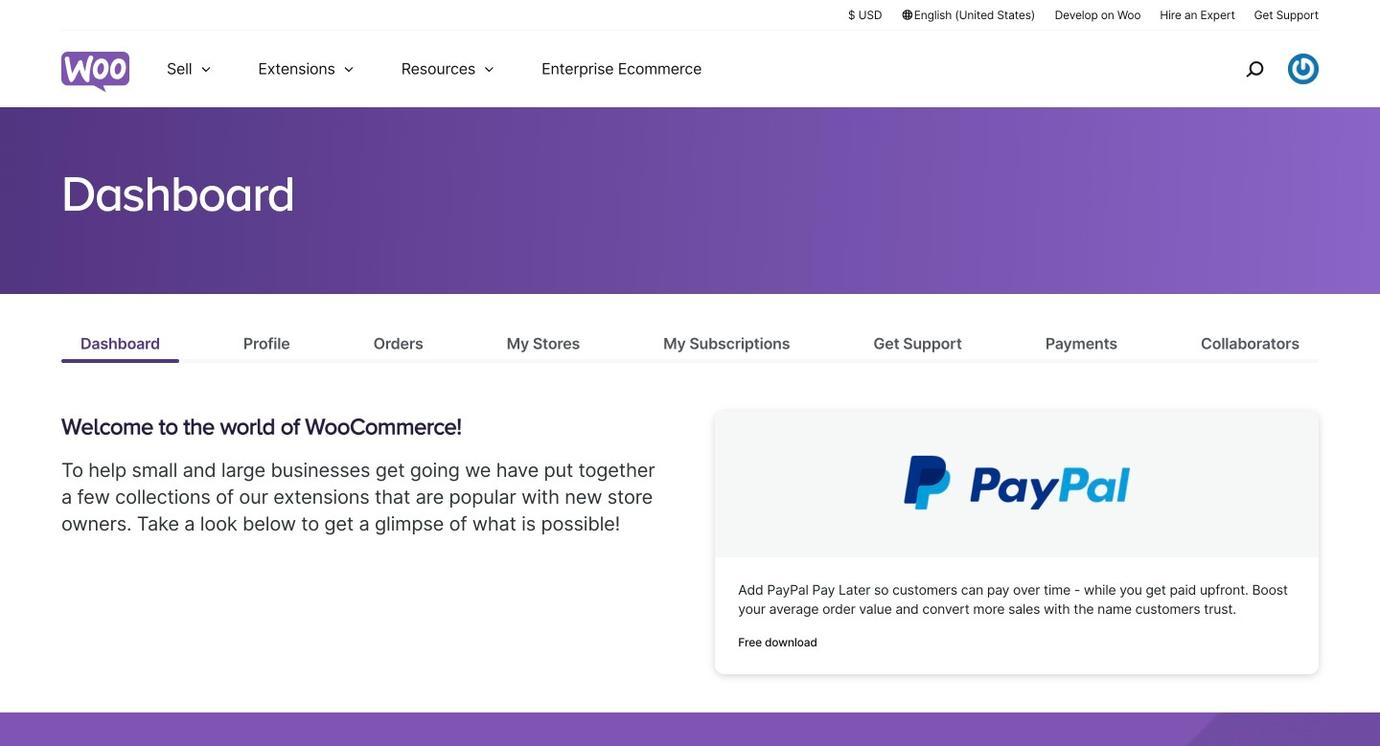 Task type: describe. For each thing, give the bounding box(es) containing it.
open account menu image
[[1288, 54, 1319, 84]]

service navigation menu element
[[1205, 38, 1319, 100]]



Task type: vqa. For each thing, say whether or not it's contained in the screenshot.
option
no



Task type: locate. For each thing, give the bounding box(es) containing it.
search image
[[1240, 54, 1270, 84]]



